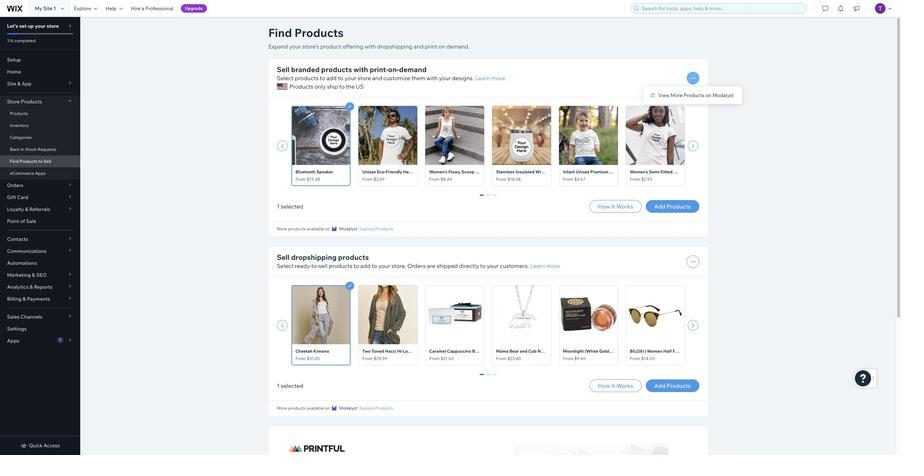 Task type: vqa. For each thing, say whether or not it's contained in the screenshot.
store in the Sidebar element
yes



Task type: describe. For each thing, give the bounding box(es) containing it.
up
[[28, 23, 34, 29]]

organic
[[674, 169, 690, 175]]

more inside 'button'
[[671, 92, 683, 99]]

dropshipping inside sell dropshipping products select ready-to-sell products to add to your store. orders are shipped directly to your customers. learn more
[[291, 253, 337, 262]]

shirt for unisex eco-friendly heavy cotton t-shirt from $2.69
[[436, 169, 446, 175]]

cheetah kimono from $31.20
[[296, 349, 329, 362]]

& for loyalty
[[25, 206, 28, 213]]

modalyst for sell branded products with print-on-demand
[[339, 226, 358, 232]]

cub
[[529, 349, 537, 354]]

print
[[425, 43, 438, 50]]

your left customers.
[[487, 263, 499, 270]]

0 for sell dropshipping products
[[481, 374, 483, 381]]

1 horizontal spatial site
[[43, 5, 52, 12]]

$3.67
[[575, 177, 586, 182]]

reports
[[34, 284, 53, 291]]

add inside sell dropshipping products select ready-to-sell products to add to your store. orders are shipped directly to your customers. learn more
[[361, 263, 371, 270]]

your inside sidebar element
[[35, 23, 46, 29]]

dropshipping inside find products expand your store's product offering with dropshipping and print on demand.
[[377, 43, 413, 50]]

find products to sell link
[[0, 156, 80, 168]]

payments
[[27, 296, 50, 303]]

add for sell dropshipping products
[[655, 383, 666, 390]]

& for site
[[17, 81, 21, 87]]

quick access
[[29, 443, 60, 449]]

are
[[427, 263, 436, 270]]

tank
[[491, 169, 501, 175]]

ship
[[327, 83, 338, 90]]

products only ship to the us
[[290, 83, 364, 90]]

premium
[[591, 169, 609, 175]]

1 vertical spatial apps
[[7, 338, 19, 344]]

requests
[[38, 147, 56, 152]]

lip
[[637, 349, 643, 354]]

wine
[[536, 169, 546, 175]]

selected for sell branded products with print-on-demand
[[281, 203, 303, 210]]

speaker
[[317, 169, 333, 175]]

muscle
[[476, 169, 490, 175]]

categories link
[[0, 132, 80, 144]]

products link
[[0, 108, 80, 120]]

$8.44
[[441, 177, 452, 182]]

modalyst link for sell branded products with print-on-demand
[[332, 226, 358, 232]]

modalyst for sell dropshipping products
[[339, 406, 358, 411]]

2 vertical spatial with
[[427, 75, 438, 82]]

upgrade
[[185, 6, 203, 11]]

select inside sell dropshipping products select ready-to-sell products to add to your store. orders are shipped directly to your customers. learn more
[[277, 263, 294, 270]]

find for find products to sell
[[10, 159, 19, 164]]

to left the
[[339, 83, 345, 90]]

your left designs.
[[439, 75, 451, 82]]

1 selected for sell branded products with print-on-demand
[[277, 203, 303, 210]]

learn more link for sell dropshipping products
[[531, 262, 561, 270]]

on inside find products expand your store's product offering with dropshipping and print on demand.
[[439, 43, 445, 50]]

mama bear and cub necklace from $23.40
[[496, 349, 557, 362]]

billing
[[7, 296, 22, 303]]

store inside sidebar element
[[47, 23, 59, 29]]

modalyst inside 'button'
[[713, 92, 734, 99]]

from inside "caramel cappuccino body butter from $21.60"
[[429, 356, 440, 362]]

select products to add to your store and customize them with your designs. learn more
[[277, 75, 505, 82]]

to left store.
[[372, 263, 377, 270]]

butter
[[484, 349, 497, 354]]

flowy
[[449, 169, 461, 175]]

Search for tools, apps, help & more... field
[[640, 4, 805, 13]]

2 for sell dropshipping products
[[493, 374, 496, 381]]

explore products for sell branded products with print-on-demand
[[360, 226, 393, 232]]

ecommerce apps link
[[0, 168, 80, 180]]

women's for from
[[630, 169, 648, 175]]

add products for sell branded products with print-on-demand
[[655, 203, 691, 210]]

more for sell branded products with print-on-demand
[[277, 226, 287, 232]]

learn more link for sell branded products with print-on-demand
[[476, 74, 505, 82]]

automations link
[[0, 257, 80, 269]]

billing & payments button
[[0, 293, 80, 305]]

find products expand your store's product offering with dropshipping and print on demand.
[[269, 26, 470, 50]]

let's
[[7, 23, 18, 29]]

t- inside infant unisex premium soft t-shirt from $3.67
[[619, 169, 623, 175]]

& for billing
[[23, 296, 26, 303]]

your up the
[[345, 75, 356, 82]]

1/6 completed
[[7, 38, 36, 43]]

how it works for sell branded products with print-on-demand
[[598, 203, 634, 210]]

sidebar element
[[0, 17, 80, 456]]

explore for sell branded products with print-on-demand
[[360, 226, 374, 232]]

0 for sell branded products with print-on-demand
[[481, 195, 483, 201]]

stemless
[[496, 169, 515, 175]]

$18.68
[[508, 177, 521, 182]]

quick
[[29, 443, 42, 449]]

shipped
[[437, 263, 458, 270]]

back in stock requests
[[10, 147, 56, 152]]

your inside find products expand your store's product offering with dropshipping and print on demand.
[[289, 43, 301, 50]]

women's flowy scoop muscle tank top from $8.44
[[429, 169, 509, 182]]

caramel cappuccino body butter from $21.60
[[429, 349, 497, 362]]

necklace
[[538, 349, 557, 354]]

home
[[7, 69, 21, 75]]

eco-
[[377, 169, 386, 175]]

unisex inside infant unisex premium soft t-shirt from $3.67
[[576, 169, 590, 175]]

loyalty & referrals
[[7, 206, 50, 213]]

soft
[[610, 169, 618, 175]]

1 vertical spatial and
[[372, 75, 382, 82]]

a
[[142, 5, 144, 12]]

insulated
[[516, 169, 535, 175]]

my
[[35, 5, 42, 12]]

mama
[[496, 349, 509, 354]]

more for sell dropshipping products
[[277, 406, 287, 411]]

from inside unisex eco-friendly heavy cotton t-shirt from $2.69
[[363, 177, 373, 182]]

$9.60
[[575, 356, 586, 362]]

1 vertical spatial with
[[354, 65, 368, 74]]

unisex eco-friendly heavy cotton t-shirt from $2.69
[[363, 169, 446, 182]]

marketing & seo button
[[0, 269, 80, 281]]

sell for sell dropshipping products select ready-to-sell products to add to your store. orders are shipped directly to your customers. learn more
[[277, 253, 290, 262]]

from inside women's flowy scoop muscle tank top from $8.44
[[429, 177, 440, 182]]

fitted
[[661, 169, 673, 175]]

directly
[[459, 263, 479, 270]]

loyalty & referrals button
[[0, 204, 80, 216]]

store's
[[302, 43, 319, 50]]

bear
[[510, 349, 519, 354]]

products inside view more products on modalyst 'button'
[[684, 92, 705, 99]]

1/6
[[7, 38, 13, 43]]

products inside the 'find products to sell' "link"
[[20, 159, 38, 164]]

completed
[[14, 38, 36, 43]]

1 horizontal spatial store
[[358, 75, 371, 82]]

from inside infant unisex premium soft t-shirt from $3.67
[[563, 177, 574, 182]]

cotton for organic
[[691, 169, 705, 175]]

$13.48
[[307, 177, 320, 182]]

store products
[[7, 99, 42, 105]]

from inside moonlight (white gold peppermint) lip whip from $9.60
[[563, 356, 574, 362]]

from down lip
[[630, 356, 641, 362]]

categories
[[10, 135, 32, 140]]

works for sell dropshipping products
[[617, 383, 634, 390]]

your left store.
[[379, 263, 390, 270]]

from inside cheetah kimono from $31.20
[[296, 356, 306, 362]]

moonlight (white gold peppermint) lip whip from $9.60
[[563, 349, 654, 362]]

add products button for sell dropshipping products
[[646, 380, 700, 393]]

to-
[[312, 263, 319, 270]]

$29.99
[[374, 356, 388, 362]]

loyalty
[[7, 206, 24, 213]]

cappuccino
[[447, 349, 472, 354]]

sell dropshipping products select ready-to-sell products to add to your store. orders are shipped directly to your customers. learn more
[[277, 253, 561, 270]]

kimono
[[314, 349, 329, 354]]

back
[[10, 147, 20, 152]]

view more products on modalyst button
[[644, 90, 743, 101]]



Task type: locate. For each thing, give the bounding box(es) containing it.
store up us
[[358, 75, 371, 82]]

1 vertical spatial learn more link
[[531, 262, 561, 270]]

0 vertical spatial explore products
[[360, 226, 393, 232]]

and
[[414, 43, 424, 50], [372, 75, 382, 82], [520, 349, 528, 354]]

shirt right soft
[[623, 169, 633, 175]]

0 horizontal spatial find
[[10, 159, 19, 164]]

1 selected from the top
[[281, 203, 303, 210]]

1 horizontal spatial add
[[361, 263, 371, 270]]

1 unisex from the left
[[363, 169, 376, 175]]

gift
[[7, 194, 16, 201]]

2 shirt from the left
[[623, 169, 633, 175]]

(white
[[585, 349, 599, 354]]

add down women's semi-fitted organic cotton t-shirt from $2.93
[[655, 203, 666, 210]]

0 vertical spatial 2
[[493, 195, 496, 201]]

0 vertical spatial add
[[327, 75, 337, 82]]

to down back in stock requests link
[[39, 159, 43, 164]]

to right directly in the bottom right of the page
[[480, 263, 486, 270]]

2 for sell branded products with print-on-demand
[[493, 195, 496, 201]]

learn right designs.
[[476, 75, 490, 82]]

1 vertical spatial learn
[[531, 263, 546, 270]]

add products for sell dropshipping products
[[655, 383, 691, 390]]

1 add from the top
[[655, 203, 666, 210]]

0 vertical spatial find
[[269, 26, 292, 40]]

1 vertical spatial add products button
[[646, 380, 700, 393]]

unisex up $3.67
[[576, 169, 590, 175]]

add up ship
[[327, 75, 337, 82]]

from left $2.93 in the right top of the page
[[630, 177, 641, 182]]

1 available from the top
[[307, 226, 324, 232]]

peppermint)
[[610, 349, 636, 354]]

0 horizontal spatial and
[[372, 75, 382, 82]]

body
[[472, 349, 483, 354]]

t- right soft
[[619, 169, 623, 175]]

more
[[671, 92, 683, 99], [277, 226, 287, 232], [277, 406, 287, 411]]

hire
[[131, 5, 140, 12]]

women's
[[429, 169, 448, 175], [630, 169, 648, 175]]

cotton right organic
[[691, 169, 705, 175]]

2 selected from the top
[[281, 383, 303, 390]]

explore products
[[360, 226, 393, 232], [360, 406, 393, 411]]

0 vertical spatial 1 selected
[[277, 203, 303, 210]]

2 it from the top
[[612, 383, 616, 390]]

1 add products from the top
[[655, 203, 691, 210]]

0 horizontal spatial add
[[327, 75, 337, 82]]

1 vertical spatial site
[[7, 81, 16, 87]]

0 vertical spatial with
[[365, 43, 376, 50]]

in
[[21, 147, 24, 152]]

dropshipping up to-
[[291, 253, 337, 262]]

learn more link right designs.
[[476, 74, 505, 82]]

1 select from the top
[[277, 75, 294, 82]]

1 explore products link from the top
[[360, 226, 393, 232]]

& right loyalty
[[25, 206, 28, 213]]

1 horizontal spatial t-
[[619, 169, 623, 175]]

add products button for sell branded products with print-on-demand
[[646, 200, 700, 213]]

offering
[[343, 43, 364, 50]]

sell inside sell dropshipping products select ready-to-sell products to add to your store. orders are shipped directly to your customers. learn more
[[277, 253, 290, 262]]

1 vertical spatial more products available on
[[277, 406, 330, 411]]

1 vertical spatial how it works
[[598, 383, 634, 390]]

1 2 from the top
[[493, 195, 496, 201]]

$21.60
[[441, 356, 454, 362]]

0 1 2 for sell dropshipping products
[[481, 374, 496, 381]]

ecommerce
[[10, 171, 34, 176]]

2 how it works from the top
[[598, 383, 634, 390]]

scoop
[[462, 169, 475, 175]]

t- for women's semi-fitted organic cotton t-shirt
[[706, 169, 710, 175]]

with right them
[[427, 75, 438, 82]]

2 available from the top
[[307, 406, 324, 411]]

and inside find products expand your store's product offering with dropshipping and print on demand.
[[414, 43, 424, 50]]

0 vertical spatial available
[[307, 226, 324, 232]]

how it works button for sell branded products with print-on-demand
[[590, 200, 642, 213]]

1 vertical spatial more
[[547, 263, 561, 270]]

0 vertical spatial orders
[[7, 182, 23, 189]]

2 more products available on from the top
[[277, 406, 330, 411]]

it for sell branded products with print-on-demand
[[612, 203, 616, 210]]

1 vertical spatial sell
[[44, 159, 51, 164]]

& for marketing
[[32, 272, 35, 279]]

cotton inside women's semi-fitted organic cotton t-shirt from $2.93
[[691, 169, 705, 175]]

0 vertical spatial how it works button
[[590, 200, 642, 213]]

0 horizontal spatial site
[[7, 81, 16, 87]]

find inside find products expand your store's product offering with dropshipping and print on demand.
[[269, 26, 292, 40]]

0 vertical spatial how
[[598, 203, 610, 210]]

1 0 1 2 from the top
[[481, 195, 496, 201]]

your right up at the left top of the page
[[35, 23, 46, 29]]

orders left are
[[408, 263, 426, 270]]

more
[[492, 75, 505, 82], [547, 263, 561, 270]]

0 horizontal spatial learn more link
[[476, 74, 505, 82]]

1 how it works from the top
[[598, 203, 634, 210]]

1 vertical spatial explore products link
[[360, 406, 393, 412]]

cotton inside unisex eco-friendly heavy cotton t-shirt from $2.69
[[417, 169, 431, 175]]

shirt inside infant unisex premium soft t-shirt from $3.67
[[623, 169, 633, 175]]

find up expand
[[269, 26, 292, 40]]

how it works button for sell dropshipping products
[[590, 380, 642, 393]]

2 explore products link from the top
[[360, 406, 393, 412]]

from down bluetooth
[[296, 177, 306, 182]]

find down back
[[10, 159, 19, 164]]

t- for unisex eco-friendly heavy cotton t-shirt
[[432, 169, 436, 175]]

0 1 2 down the butter
[[481, 374, 496, 381]]

to up ship
[[338, 75, 343, 82]]

how it works button down soft
[[590, 200, 642, 213]]

1 more products available on from the top
[[277, 226, 330, 232]]

1 horizontal spatial orders
[[408, 263, 426, 270]]

infant unisex premium soft t-shirt from $3.67
[[563, 169, 633, 182]]

site & app button
[[0, 78, 80, 90]]

settings link
[[0, 323, 80, 335]]

inventory
[[10, 123, 29, 128]]

from inside the stemless insulated wine tumbler from $18.68
[[496, 177, 507, 182]]

2 vertical spatial and
[[520, 349, 528, 354]]

0 horizontal spatial learn
[[476, 75, 490, 82]]

from $14.00
[[630, 356, 655, 362]]

1 selected
[[277, 203, 303, 210], [277, 383, 303, 390]]

1 vertical spatial dropshipping
[[291, 253, 337, 262]]

$2.69
[[374, 177, 385, 182]]

0 vertical spatial 0
[[481, 195, 483, 201]]

1 modalyst link from the top
[[332, 226, 358, 232]]

0 vertical spatial and
[[414, 43, 424, 50]]

0 horizontal spatial women's
[[429, 169, 448, 175]]

from left $29.99
[[363, 356, 373, 362]]

1 0 from the top
[[481, 195, 483, 201]]

inventory link
[[0, 120, 80, 132]]

2 modalyst link from the top
[[332, 406, 358, 412]]

and left cub
[[520, 349, 528, 354]]

access
[[44, 443, 60, 449]]

more inside sell dropshipping products select ready-to-sell products to add to your store. orders are shipped directly to your customers. learn more
[[547, 263, 561, 270]]

& left seo
[[32, 272, 35, 279]]

help
[[106, 5, 116, 12]]

women's up $2.93 in the right top of the page
[[630, 169, 648, 175]]

orders inside dropdown button
[[7, 182, 23, 189]]

on-
[[388, 65, 399, 74]]

2 vertical spatial sell
[[277, 253, 290, 262]]

0 vertical spatial modalyst link
[[332, 226, 358, 232]]

explore for sell dropshipping products
[[360, 406, 374, 411]]

with up us
[[354, 65, 368, 74]]

from inside bluetooth speaker from $13.48
[[296, 177, 306, 182]]

and inside mama bear and cub necklace from $23.40
[[520, 349, 528, 354]]

point
[[7, 218, 19, 225]]

1 vertical spatial it
[[612, 383, 616, 390]]

select left ready-
[[277, 263, 294, 270]]

2 works from the top
[[617, 383, 634, 390]]

0 vertical spatial add products
[[655, 203, 691, 210]]

0 horizontal spatial orders
[[7, 182, 23, 189]]

1 horizontal spatial unisex
[[576, 169, 590, 175]]

how for sell branded products with print-on-demand
[[598, 203, 610, 210]]

store.
[[392, 263, 406, 270]]

analytics
[[7, 284, 29, 291]]

how down moonlight (white gold peppermint) lip whip from $9.60
[[598, 383, 610, 390]]

1 horizontal spatial find
[[269, 26, 292, 40]]

orders
[[7, 182, 23, 189], [408, 263, 426, 270]]

analytics & reports button
[[0, 281, 80, 293]]

modalyst
[[713, 92, 734, 99], [339, 226, 358, 232], [339, 406, 358, 411]]

0 vertical spatial more
[[671, 92, 683, 99]]

0 horizontal spatial cotton
[[417, 169, 431, 175]]

add down $14.00
[[655, 383, 666, 390]]

my site 1
[[35, 5, 56, 12]]

shirt inside women's semi-fitted organic cotton t-shirt from $2.93
[[710, 169, 720, 175]]

2 t- from the left
[[619, 169, 623, 175]]

1 vertical spatial modalyst
[[339, 226, 358, 232]]

products
[[321, 65, 352, 74], [295, 75, 319, 82], [288, 226, 306, 232], [338, 253, 369, 262], [329, 263, 353, 270], [288, 406, 306, 411]]

0 horizontal spatial t-
[[432, 169, 436, 175]]

0 vertical spatial site
[[43, 5, 52, 12]]

analytics & reports
[[7, 284, 53, 291]]

from down "moonlight"
[[563, 356, 574, 362]]

2 cotton from the left
[[691, 169, 705, 175]]

apps down the 'find products to sell' "link"
[[35, 171, 46, 176]]

1 it from the top
[[612, 203, 616, 210]]

2 how it works button from the top
[[590, 380, 642, 393]]

orders up gift card
[[7, 182, 23, 189]]

& right billing at the left of the page
[[23, 296, 26, 303]]

0 1 2 for sell branded products with print-on-demand
[[481, 195, 496, 201]]

how for sell dropshipping products
[[598, 383, 610, 390]]

t-
[[432, 169, 436, 175], [619, 169, 623, 175], [706, 169, 710, 175]]

2 down the butter
[[493, 374, 496, 381]]

1 vertical spatial select
[[277, 263, 294, 270]]

find for find products expand your store's product offering with dropshipping and print on demand.
[[269, 26, 292, 40]]

add products button
[[646, 200, 700, 213], [646, 380, 700, 393]]

1 vertical spatial 2
[[493, 374, 496, 381]]

women's up $8.44
[[429, 169, 448, 175]]

0 horizontal spatial apps
[[7, 338, 19, 344]]

how it works down soft
[[598, 203, 634, 210]]

hire a professional link
[[127, 0, 178, 17]]

store down my site 1
[[47, 23, 59, 29]]

explore products for sell dropshipping products
[[360, 406, 393, 411]]

1 vertical spatial store
[[358, 75, 371, 82]]

orders button
[[0, 180, 80, 192]]

2 vertical spatial more
[[277, 406, 287, 411]]

1 t- from the left
[[432, 169, 436, 175]]

0 vertical spatial more
[[492, 75, 505, 82]]

communications button
[[0, 245, 80, 257]]

1 vertical spatial how it works button
[[590, 380, 642, 393]]

1 vertical spatial add products
[[655, 383, 691, 390]]

products inside find products expand your store's product offering with dropshipping and print on demand.
[[295, 26, 344, 40]]

point of sale link
[[0, 216, 80, 228]]

1 vertical spatial orders
[[408, 263, 426, 270]]

and down print-
[[372, 75, 382, 82]]

0 vertical spatial add
[[655, 203, 666, 210]]

2 horizontal spatial shirt
[[710, 169, 720, 175]]

1 vertical spatial how
[[598, 383, 610, 390]]

2 select from the top
[[277, 263, 294, 270]]

0 vertical spatial selected
[[281, 203, 303, 210]]

0 vertical spatial dropshipping
[[377, 43, 413, 50]]

2 explore products from the top
[[360, 406, 393, 411]]

unisex left eco-
[[363, 169, 376, 175]]

customers.
[[500, 263, 529, 270]]

0 vertical spatial more products available on
[[277, 226, 330, 232]]

1 cotton from the left
[[417, 169, 431, 175]]

set
[[19, 23, 27, 29]]

sales
[[7, 314, 20, 320]]

0 horizontal spatial shirt
[[436, 169, 446, 175]]

1 horizontal spatial women's
[[630, 169, 648, 175]]

shirt inside unisex eco-friendly heavy cotton t-shirt from $2.69
[[436, 169, 446, 175]]

1 add products button from the top
[[646, 200, 700, 213]]

automations
[[7, 260, 37, 267]]

1 1 selected from the top
[[277, 203, 303, 210]]

0 down women's flowy scoop muscle tank top from $8.44
[[481, 195, 483, 201]]

how it works down moonlight (white gold peppermint) lip whip from $9.60
[[598, 383, 634, 390]]

select down 'branded'
[[277, 75, 294, 82]]

women's inside women's flowy scoop muscle tank top from $8.44
[[429, 169, 448, 175]]

1 vertical spatial find
[[10, 159, 19, 164]]

add for sell branded products with print-on-demand
[[655, 203, 666, 210]]

explore products link for sell dropshipping products
[[360, 406, 393, 412]]

2 vertical spatial explore
[[360, 406, 374, 411]]

1 horizontal spatial more
[[547, 263, 561, 270]]

on inside 'button'
[[706, 92, 712, 99]]

available for sell dropshipping products
[[307, 406, 324, 411]]

2 women's from the left
[[630, 169, 648, 175]]

t- inside women's semi-fitted organic cotton t-shirt from $2.93
[[706, 169, 710, 175]]

shirt up $8.44
[[436, 169, 446, 175]]

& left reports
[[30, 284, 33, 291]]

how it works button down moonlight (white gold peppermint) lip whip from $9.60
[[590, 380, 642, 393]]

apps
[[35, 171, 46, 176], [7, 338, 19, 344]]

1 vertical spatial more
[[277, 226, 287, 232]]

bluetooth speaker from $13.48
[[296, 169, 333, 182]]

cotton
[[417, 169, 431, 175], [691, 169, 705, 175]]

add
[[655, 203, 666, 210], [655, 383, 666, 390]]

channels
[[21, 314, 42, 320]]

with inside find products expand your store's product offering with dropshipping and print on demand.
[[365, 43, 376, 50]]

modalyst link for sell dropshipping products
[[332, 406, 358, 412]]

to up the only
[[320, 75, 325, 82]]

how
[[598, 203, 610, 210], [598, 383, 610, 390]]

contacts button
[[0, 233, 80, 245]]

sell for sell branded products with print-on-demand
[[277, 65, 290, 74]]

t- right organic
[[706, 169, 710, 175]]

add
[[327, 75, 337, 82], [361, 263, 371, 270]]

home link
[[0, 66, 80, 78]]

site right my
[[43, 5, 52, 12]]

unisex inside unisex eco-friendly heavy cotton t-shirt from $2.69
[[363, 169, 376, 175]]

site inside popup button
[[7, 81, 16, 87]]

from down cheetah
[[296, 356, 306, 362]]

semi-
[[649, 169, 661, 175]]

& left app
[[17, 81, 21, 87]]

1 vertical spatial add
[[655, 383, 666, 390]]

to inside "link"
[[39, 159, 43, 164]]

setup link
[[0, 54, 80, 66]]

women's for $8.44
[[429, 169, 448, 175]]

expand
[[269, 43, 288, 50]]

1 horizontal spatial learn more link
[[531, 262, 561, 270]]

selected for sell dropshipping products
[[281, 383, 303, 390]]

2 horizontal spatial t-
[[706, 169, 710, 175]]

only
[[315, 83, 326, 90]]

1 vertical spatial modalyst link
[[332, 406, 358, 412]]

to right sell on the bottom left
[[354, 263, 359, 270]]

find inside "link"
[[10, 159, 19, 164]]

1 vertical spatial available
[[307, 406, 324, 411]]

0 horizontal spatial dropshipping
[[291, 253, 337, 262]]

it for sell dropshipping products
[[612, 383, 616, 390]]

0 1 2 down muscle
[[481, 195, 496, 201]]

learn more link right customers.
[[531, 262, 561, 270]]

products inside store products dropdown button
[[21, 99, 42, 105]]

it down infant unisex premium soft t-shirt from $3.67
[[612, 203, 616, 210]]

& for analytics
[[30, 284, 33, 291]]

store
[[7, 99, 20, 105]]

sell
[[319, 263, 328, 270]]

dropshipping up on-
[[377, 43, 413, 50]]

1 shirt from the left
[[436, 169, 446, 175]]

1 vertical spatial 1 selected
[[277, 383, 303, 390]]

1 vertical spatial explore products
[[360, 406, 393, 411]]

2 add products button from the top
[[646, 380, 700, 393]]

0 vertical spatial apps
[[35, 171, 46, 176]]

on
[[439, 43, 445, 50], [706, 92, 712, 99], [325, 226, 330, 232], [325, 406, 330, 411]]

2 unisex from the left
[[576, 169, 590, 175]]

0 horizontal spatial more
[[492, 75, 505, 82]]

explore products link for sell branded products with print-on-demand
[[360, 226, 393, 232]]

hire a professional
[[131, 5, 173, 12]]

0 vertical spatial explore products link
[[360, 226, 393, 232]]

t- left "flowy"
[[432, 169, 436, 175]]

from down the caramel
[[429, 356, 440, 362]]

0 down body
[[481, 374, 483, 381]]

the
[[346, 83, 355, 90]]

from left $2.69
[[363, 177, 373, 182]]

0 vertical spatial store
[[47, 23, 59, 29]]

available for sell branded products with print-on-demand
[[307, 226, 324, 232]]

site down home
[[7, 81, 16, 87]]

infant
[[563, 169, 575, 175]]

0 vertical spatial explore
[[74, 5, 91, 12]]

1 selected for sell dropshipping products
[[277, 383, 303, 390]]

view
[[659, 92, 670, 99]]

apps down settings
[[7, 338, 19, 344]]

unisex
[[363, 169, 376, 175], [576, 169, 590, 175]]

from inside mama bear and cub necklace from $23.40
[[496, 356, 507, 362]]

top
[[502, 169, 509, 175]]

1 how it works button from the top
[[590, 200, 642, 213]]

your left store's
[[289, 43, 301, 50]]

works for sell branded products with print-on-demand
[[617, 203, 634, 210]]

products inside products link
[[10, 111, 28, 116]]

with right offering
[[365, 43, 376, 50]]

setup
[[7, 57, 21, 63]]

and left print
[[414, 43, 424, 50]]

1 vertical spatial add
[[361, 263, 371, 270]]

quick access button
[[21, 443, 60, 449]]

0
[[481, 195, 483, 201], [481, 374, 483, 381]]

1 horizontal spatial and
[[414, 43, 424, 50]]

how it works for sell dropshipping products
[[598, 383, 634, 390]]

let's set up your store
[[7, 23, 59, 29]]

1 works from the top
[[617, 203, 634, 210]]

it
[[612, 203, 616, 210], [612, 383, 616, 390]]

0 vertical spatial how it works
[[598, 203, 634, 210]]

designs.
[[452, 75, 474, 82]]

product
[[321, 43, 342, 50]]

from inside women's semi-fitted organic cotton t-shirt from $2.93
[[630, 177, 641, 182]]

0 vertical spatial select
[[277, 75, 294, 82]]

0 vertical spatial learn
[[476, 75, 490, 82]]

sell inside the 'find products to sell' "link"
[[44, 159, 51, 164]]

0 vertical spatial modalyst
[[713, 92, 734, 99]]

card
[[17, 194, 28, 201]]

cotton for heavy
[[417, 169, 431, 175]]

0 horizontal spatial store
[[47, 23, 59, 29]]

learn right customers.
[[531, 263, 546, 270]]

3 t- from the left
[[706, 169, 710, 175]]

2 add from the top
[[655, 383, 666, 390]]

settings
[[7, 326, 27, 332]]

branded
[[291, 65, 320, 74]]

us
[[356, 83, 364, 90]]

2 2 from the top
[[493, 374, 496, 381]]

shirt for women's semi-fitted organic cotton t-shirt from $2.93
[[710, 169, 720, 175]]

shirt
[[436, 169, 446, 175], [623, 169, 633, 175], [710, 169, 720, 175]]

3 shirt from the left
[[710, 169, 720, 175]]

1 women's from the left
[[429, 169, 448, 175]]

1 vertical spatial explore
[[360, 226, 374, 232]]

2 down tank
[[493, 195, 496, 201]]

2 0 1 2 from the top
[[481, 374, 496, 381]]

pf logo color black 2 svg image
[[286, 444, 347, 454]]

1 inside sidebar element
[[59, 338, 61, 343]]

2 1 selected from the top
[[277, 383, 303, 390]]

from left $8.44
[[429, 177, 440, 182]]

1 explore products from the top
[[360, 226, 393, 232]]

how down infant unisex premium soft t-shirt from $3.67
[[598, 203, 610, 210]]

learn inside sell dropshipping products select ready-to-sell products to add to your store. orders are shipped directly to your customers. learn more
[[531, 263, 546, 270]]

shirt right organic
[[710, 169, 720, 175]]

2 add products from the top
[[655, 383, 691, 390]]

orders inside sell dropshipping products select ready-to-sell products to add to your store. orders are shipped directly to your customers. learn more
[[408, 263, 426, 270]]

2 0 from the top
[[481, 374, 483, 381]]

from down top
[[496, 177, 507, 182]]

women's inside women's semi-fitted organic cotton t-shirt from $2.93
[[630, 169, 648, 175]]

1 horizontal spatial shirt
[[623, 169, 633, 175]]

1 vertical spatial works
[[617, 383, 634, 390]]

t- inside unisex eco-friendly heavy cotton t-shirt from $2.69
[[432, 169, 436, 175]]

more products available on for sell branded products with print-on-demand
[[277, 226, 330, 232]]

friendly
[[386, 169, 402, 175]]

cotton right heavy
[[417, 169, 431, 175]]

0 vertical spatial add products button
[[646, 200, 700, 213]]

whip
[[644, 349, 654, 354]]

1 horizontal spatial dropshipping
[[377, 43, 413, 50]]

add left store.
[[361, 263, 371, 270]]

from down mama
[[496, 356, 507, 362]]

0 vertical spatial works
[[617, 203, 634, 210]]

2 how from the top
[[598, 383, 610, 390]]

2 vertical spatial modalyst
[[339, 406, 358, 411]]

more products available on for sell dropshipping products
[[277, 406, 330, 411]]

back in stock requests link
[[0, 144, 80, 156]]

communications
[[7, 248, 47, 255]]

1 horizontal spatial apps
[[35, 171, 46, 176]]

sell branded products with print-on-demand
[[277, 65, 427, 74]]

from down "infant"
[[563, 177, 574, 182]]

it down moonlight (white gold peppermint) lip whip from $9.60
[[612, 383, 616, 390]]

1 how from the top
[[598, 203, 610, 210]]



